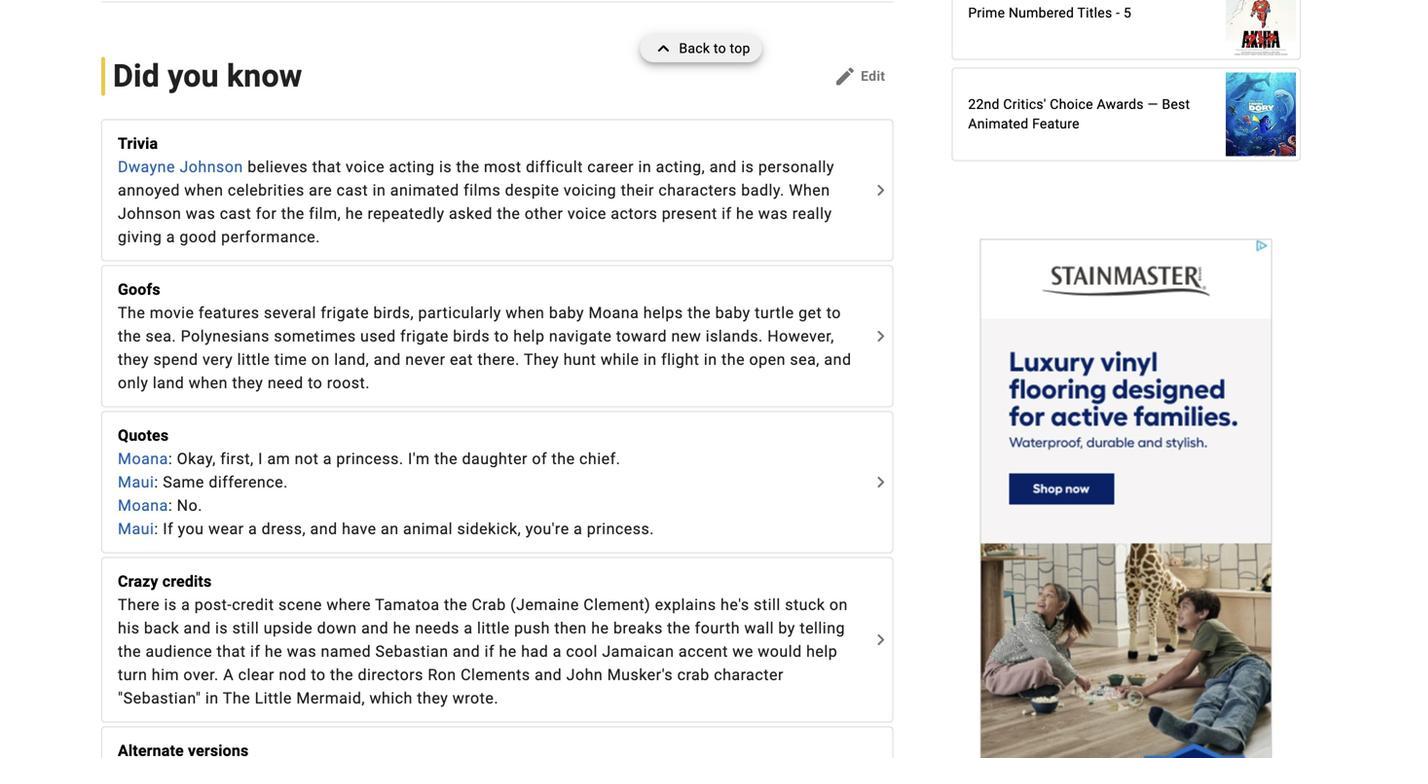 Task type: locate. For each thing, give the bounding box(es) containing it.
1 vertical spatial the
[[223, 689, 250, 708]]

0 horizontal spatial baby
[[549, 304, 584, 322]]

did
[[113, 58, 160, 94]]

titles
[[1078, 5, 1112, 21]]

"sebastian"
[[118, 689, 201, 708]]

moana inside goofs the movie features several frigate birds, particularly when baby moana helps the baby turtle get to the sea. polynesians sometimes used frigate birds to help navigate toward new islands. however, they spend very little time on land, and never eat there. they hunt while in flight in the open sea, and only land when they need to roost.
[[589, 304, 639, 322]]

1 horizontal spatial on
[[830, 596, 848, 614]]

moana button up the if
[[118, 494, 168, 518]]

0 horizontal spatial the
[[118, 304, 145, 322]]

difference.
[[209, 473, 288, 492]]

a right needs in the left bottom of the page
[[464, 619, 473, 638]]

that inside believes that voice acting is the most difficult career in acting, and is personally annoyed when celebrities are cast in animated films despite voicing their characters badly. when johnson was cast for the film, he repeatedly asked the other voice actors present if he was really giving a good performance.
[[312, 158, 341, 176]]

cast right are
[[337, 181, 368, 200]]

the
[[456, 158, 480, 176], [281, 204, 305, 223], [497, 204, 520, 223], [688, 304, 711, 322], [118, 327, 141, 346], [722, 351, 745, 369], [434, 450, 458, 468], [552, 450, 575, 468], [444, 596, 467, 614], [667, 619, 691, 638], [118, 643, 141, 661], [330, 666, 353, 685]]

asked
[[449, 204, 493, 223]]

movie
[[150, 304, 194, 322]]

was up good
[[186, 204, 215, 223]]

if
[[163, 520, 173, 539]]

would
[[758, 643, 802, 661]]

dress,
[[262, 520, 306, 539]]

mermaid,
[[296, 689, 365, 708]]

maui left the if
[[118, 520, 154, 539]]

and down where
[[361, 619, 389, 638]]

22nd
[[968, 96, 1000, 112]]

frigate up the sometimes
[[321, 304, 369, 322]]

they inside "crazy credits there is a post-credit scene where tamatoa the crab (jemaine clement) explains he's still stuck on his back and is still upside down and he needs a little push then he breaks the fourth wall by telling the audience that if he was named sebastian and if he had a cool jamaican accent we would help turn him over. a clear nod to the directors ron clements and john musker's crab character "sebastian" in the little mermaid, which they wrote."
[[417, 689, 448, 708]]

open
[[749, 351, 786, 369]]

0 horizontal spatial on
[[311, 351, 330, 369]]

and down had
[[535, 666, 562, 685]]

acting
[[389, 158, 435, 176]]

0 vertical spatial maui button
[[118, 471, 154, 494]]

if up clements
[[485, 643, 495, 661]]

birds,
[[373, 304, 414, 322]]

1 vertical spatial maui
[[118, 520, 154, 539]]

the up needs in the left bottom of the page
[[444, 596, 467, 614]]

and left have
[[310, 520, 338, 539]]

on down the sometimes
[[311, 351, 330, 369]]

in down over.
[[205, 689, 219, 708]]

the inside goofs the movie features several frigate birds, particularly when baby moana helps the baby turtle get to the sea. polynesians sometimes used frigate birds to help navigate toward new islands. however, they spend very little time on land, and never eat there. they hunt while in flight in the open sea, and only land when they need to roost.
[[118, 304, 145, 322]]

princess. left 'i'm'
[[336, 450, 404, 468]]

little down the crab
[[477, 619, 510, 638]]

1 vertical spatial moana button
[[118, 494, 168, 518]]

several
[[264, 304, 316, 322]]

stuck
[[785, 596, 825, 614]]

maui button for : if you wear a dress, and have an animal sidekick, you're a princess.
[[118, 518, 154, 541]]

dwayne
[[118, 158, 175, 176]]

turtle
[[755, 304, 794, 322]]

0 vertical spatial the
[[118, 304, 145, 322]]

repeatedly
[[368, 204, 445, 223]]

sea.
[[146, 327, 176, 346]]

2 maui button from the top
[[118, 518, 154, 541]]

is up animated on the top of the page
[[439, 158, 452, 176]]

that up are
[[312, 158, 341, 176]]

0 vertical spatial cast
[[337, 181, 368, 200]]

if
[[722, 204, 732, 223], [250, 643, 260, 661], [485, 643, 495, 661]]

moana button
[[118, 447, 168, 471], [118, 494, 168, 518]]

was
[[186, 204, 215, 223], [758, 204, 788, 223], [287, 643, 317, 661]]

hunt
[[564, 351, 596, 369]]

you right the if
[[178, 520, 204, 539]]

johnson
[[180, 158, 243, 176], [118, 204, 181, 223]]

baby up islands.
[[715, 304, 750, 322]]

2 vertical spatial they
[[417, 689, 448, 708]]

1 vertical spatial little
[[477, 619, 510, 638]]

0 vertical spatial they
[[118, 351, 149, 369]]

2 horizontal spatial they
[[417, 689, 448, 708]]

crazy credits there is a post-credit scene where tamatoa the crab (jemaine clement) explains he's still stuck on his back and is still upside down and he needs a little push then he breaks the fourth wall by telling the audience that if he was named sebastian and if he had a cool jamaican accent we would help turn him over. a clear nod to the directors ron clements and john musker's crab character "sebastian" in the little mermaid, which they wrote.
[[118, 573, 848, 708]]

you inside quotes moana : okay, first, i am not a princess. i'm the daughter of the chief. maui : same difference. moana : no. maui : if you wear a dress, and have an animal sidekick, you're a princess.
[[178, 520, 204, 539]]

1 horizontal spatial still
[[754, 596, 781, 614]]

career
[[587, 158, 634, 176]]

you
[[168, 58, 219, 94], [178, 520, 204, 539]]

on inside goofs the movie features several frigate birds, particularly when baby moana helps the baby turtle get to the sea. polynesians sometimes used frigate birds to help navigate toward new islands. however, they spend very little time on land, and never eat there. they hunt while in flight in the open sea, and only land when they need to roost.
[[311, 351, 330, 369]]

2 see more image from the top
[[869, 325, 892, 348]]

maui
[[118, 473, 154, 492], [118, 520, 154, 539]]

1 vertical spatial see more image
[[869, 325, 892, 348]]

1 vertical spatial they
[[232, 374, 263, 392]]

and right sea,
[[824, 351, 852, 369]]

1 vertical spatial when
[[506, 304, 545, 322]]

1 vertical spatial you
[[178, 520, 204, 539]]

0 vertical spatial see more image
[[869, 179, 892, 202]]

spend
[[153, 351, 198, 369]]

1 vertical spatial help
[[806, 643, 838, 661]]

0 horizontal spatial they
[[118, 351, 149, 369]]

that inside "crazy credits there is a post-credit scene where tamatoa the crab (jemaine clement) explains he's still stuck on his back and is still upside down and he needs a little push then he breaks the fourth wall by telling the audience that if he was named sebastian and if he had a cool jamaican accent we would help turn him over. a clear nod to the directors ron clements and john musker's crab character "sebastian" in the little mermaid, which they wrote."
[[217, 643, 246, 661]]

1 horizontal spatial little
[[477, 619, 510, 638]]

0 vertical spatial help
[[513, 327, 545, 346]]

telling
[[800, 619, 845, 638]]

was down badly.
[[758, 204, 788, 223]]

when down the goofs button
[[506, 304, 545, 322]]

was up nod
[[287, 643, 317, 661]]

on inside "crazy credits there is a post-credit scene where tamatoa the crab (jemaine clement) explains he's still stuck on his back and is still upside down and he needs a little push then he breaks the fourth wall by telling the audience that if he was named sebastian and if he had a cool jamaican accent we would help turn him over. a clear nod to the directors ron clements and john musker's crab character "sebastian" in the little mermaid, which they wrote."
[[830, 596, 848, 614]]

voice
[[346, 158, 385, 176], [568, 204, 606, 223]]

0 horizontal spatial help
[[513, 327, 545, 346]]

help
[[513, 327, 545, 346], [806, 643, 838, 661]]

if right present
[[722, 204, 732, 223]]

1 vertical spatial that
[[217, 643, 246, 661]]

0 vertical spatial moana
[[589, 304, 639, 322]]

: left the no.
[[168, 497, 173, 515]]

when inside believes that voice acting is the most difficult career in acting, and is personally annoyed when celebrities are cast in animated films despite voicing their characters badly. when johnson was cast for the film, he repeatedly asked the other voice actors present if he was really giving a good performance.
[[184, 181, 223, 200]]

0 horizontal spatial if
[[250, 643, 260, 661]]

0 horizontal spatial frigate
[[321, 304, 369, 322]]

other
[[525, 204, 563, 223]]

trivia
[[118, 134, 158, 153]]

little
[[237, 351, 270, 369], [477, 619, 510, 638]]

he down upside
[[265, 643, 283, 661]]

have
[[342, 520, 376, 539]]

named
[[321, 643, 371, 661]]

sea,
[[790, 351, 820, 369]]

still up wall in the bottom right of the page
[[754, 596, 781, 614]]

1 maui button from the top
[[118, 471, 154, 494]]

0 vertical spatial on
[[311, 351, 330, 369]]

directors
[[358, 666, 423, 685]]

still
[[754, 596, 781, 614], [232, 619, 259, 638]]

audience
[[146, 643, 212, 661]]

1 see more image from the top
[[869, 179, 892, 202]]

they down ron
[[417, 689, 448, 708]]

you right did
[[168, 58, 219, 94]]

to left top
[[714, 40, 726, 56]]

1 vertical spatial on
[[830, 596, 848, 614]]

awards
[[1097, 96, 1144, 112]]

and down post-
[[184, 619, 211, 638]]

1 horizontal spatial princess.
[[587, 520, 654, 539]]

celebrities
[[228, 181, 305, 200]]

sidekick,
[[457, 520, 521, 539]]

baby
[[549, 304, 584, 322], [715, 304, 750, 322]]

moana up the if
[[118, 497, 168, 515]]

voice down voicing
[[568, 204, 606, 223]]

down
[[317, 619, 357, 638]]

on up telling
[[830, 596, 848, 614]]

maui down quotes
[[118, 473, 154, 492]]

22nd critics' choice awards — best animated feature
[[968, 96, 1190, 132]]

and up characters
[[710, 158, 737, 176]]

not
[[295, 450, 319, 468]]

need
[[268, 374, 303, 392]]

musker's
[[607, 666, 673, 685]]

moana button for : okay, first, i am not a princess. i'm the daughter of the chief.
[[118, 447, 168, 471]]

when
[[184, 181, 223, 200], [506, 304, 545, 322], [189, 374, 228, 392]]

numbered
[[1009, 5, 1074, 21]]

0 vertical spatial still
[[754, 596, 781, 614]]

while
[[601, 351, 639, 369]]

maui button left the if
[[118, 518, 154, 541]]

critics'
[[1003, 96, 1046, 112]]

0 horizontal spatial voice
[[346, 158, 385, 176]]

the right 'i'm'
[[434, 450, 458, 468]]

0 vertical spatial little
[[237, 351, 270, 369]]

best
[[1162, 96, 1190, 112]]

a right had
[[553, 643, 562, 661]]

accent
[[679, 643, 728, 661]]

breaks
[[613, 619, 663, 638]]

he's
[[721, 596, 749, 614]]

1 horizontal spatial that
[[312, 158, 341, 176]]

1 vertical spatial moana
[[118, 450, 168, 468]]

2 vertical spatial see more image
[[869, 471, 892, 494]]

nod
[[279, 666, 307, 685]]

2 vertical spatial moana
[[118, 497, 168, 515]]

a left good
[[166, 228, 175, 246]]

2 moana button from the top
[[118, 494, 168, 518]]

clear
[[238, 666, 275, 685]]

0 vertical spatial that
[[312, 158, 341, 176]]

1 vertical spatial princess.
[[587, 520, 654, 539]]

crab
[[472, 596, 506, 614]]

of
[[532, 450, 547, 468]]

1 horizontal spatial help
[[806, 643, 838, 661]]

1 vertical spatial voice
[[568, 204, 606, 223]]

when down dwayne johnson
[[184, 181, 223, 200]]

to up there.
[[494, 327, 509, 346]]

he right film,
[[345, 204, 363, 223]]

land
[[153, 374, 184, 392]]

goofs button
[[118, 278, 867, 301]]

if up clear
[[250, 643, 260, 661]]

that up a
[[217, 643, 246, 661]]

1 moana button from the top
[[118, 447, 168, 471]]

1 horizontal spatial baby
[[715, 304, 750, 322]]

their
[[621, 181, 654, 200]]

voice left acting
[[346, 158, 385, 176]]

0 horizontal spatial cast
[[220, 204, 251, 223]]

johnson up celebrities on the top left of page
[[180, 158, 243, 176]]

moana up toward
[[589, 304, 639, 322]]

frigate up never
[[400, 327, 449, 346]]

to right get
[[826, 304, 841, 322]]

still down credit at the bottom left of the page
[[232, 619, 259, 638]]

is up badly.
[[741, 158, 754, 176]]

0 horizontal spatial that
[[217, 643, 246, 661]]

help up they
[[513, 327, 545, 346]]

0 vertical spatial when
[[184, 181, 223, 200]]

help inside goofs the movie features several frigate birds, particularly when baby moana helps the baby turtle get to the sea. polynesians sometimes used frigate birds to help navigate toward new islands. however, they spend very little time on land, and never eat there. they hunt while in flight in the open sea, and only land when they need to roost.
[[513, 327, 545, 346]]

the down the 'goofs'
[[118, 304, 145, 322]]

1 vertical spatial maui button
[[118, 518, 154, 541]]

on
[[311, 351, 330, 369], [830, 596, 848, 614]]

prime
[[968, 5, 1005, 21]]

moana down quotes
[[118, 450, 168, 468]]

the down explains
[[667, 619, 691, 638]]

birds
[[453, 327, 490, 346]]

he down clement)
[[591, 619, 609, 638]]

see more image for quotes moana : okay, first, i am not a princess. i'm the daughter of the chief. maui : same difference. moana : no. maui : if you wear a dress, and have an animal sidekick, you're a princess.
[[869, 471, 892, 494]]

expand less image
[[652, 35, 679, 62]]

help down telling
[[806, 643, 838, 661]]

: left okay,
[[168, 450, 173, 468]]

and
[[710, 158, 737, 176], [374, 351, 401, 369], [824, 351, 852, 369], [310, 520, 338, 539], [184, 619, 211, 638], [361, 619, 389, 638], [453, 643, 480, 661], [535, 666, 562, 685]]

1 vertical spatial johnson
[[118, 204, 181, 223]]

0 vertical spatial frigate
[[321, 304, 369, 322]]

akira (1988) image
[[1226, 0, 1296, 65]]

is
[[439, 158, 452, 176], [741, 158, 754, 176], [164, 596, 177, 614], [215, 619, 228, 638]]

little right 'very'
[[237, 351, 270, 369]]

the down his
[[118, 643, 141, 661]]

frigate
[[321, 304, 369, 322], [400, 327, 449, 346]]

0 vertical spatial moana button
[[118, 447, 168, 471]]

1 horizontal spatial the
[[223, 689, 250, 708]]

1 horizontal spatial cast
[[337, 181, 368, 200]]

the down a
[[223, 689, 250, 708]]

1 baby from the left
[[549, 304, 584, 322]]

when down 'very'
[[189, 374, 228, 392]]

baby up navigate
[[549, 304, 584, 322]]

the up new
[[688, 304, 711, 322]]

1 vertical spatial still
[[232, 619, 259, 638]]

see more image
[[869, 179, 892, 202], [869, 325, 892, 348], [869, 471, 892, 494]]

and inside believes that voice acting is the most difficult career in acting, and is personally annoyed when celebrities are cast in animated films despite voicing their characters badly. when johnson was cast for the film, he repeatedly asked the other voice actors present if he was really giving a good performance.
[[710, 158, 737, 176]]

1 vertical spatial frigate
[[400, 327, 449, 346]]

maui button down quotes
[[118, 471, 154, 494]]

0 horizontal spatial little
[[237, 351, 270, 369]]

they left need on the left of page
[[232, 374, 263, 392]]

johnson down the annoyed at left
[[118, 204, 181, 223]]

he down badly.
[[736, 204, 754, 223]]

2 horizontal spatial if
[[722, 204, 732, 223]]

no.
[[177, 497, 202, 515]]

and inside quotes moana : okay, first, i am not a princess. i'm the daughter of the chief. maui : same difference. moana : no. maui : if you wear a dress, and have an animal sidekick, you're a princess.
[[310, 520, 338, 539]]

0 horizontal spatial princess.
[[336, 450, 404, 468]]

princess. down chief. at the left bottom of the page
[[587, 520, 654, 539]]

1 horizontal spatial was
[[287, 643, 317, 661]]

0 vertical spatial maui
[[118, 473, 154, 492]]

3 see more image from the top
[[869, 471, 892, 494]]

you're
[[526, 520, 569, 539]]

:
[[168, 450, 173, 468], [154, 473, 158, 492], [168, 497, 173, 515], [154, 520, 158, 539]]

to right nod
[[311, 666, 326, 685]]

: left the if
[[154, 520, 158, 539]]

cast left for
[[220, 204, 251, 223]]

the left 'sea.'
[[118, 327, 141, 346]]

moana button down quotes
[[118, 447, 168, 471]]

they up only
[[118, 351, 149, 369]]

maui button
[[118, 471, 154, 494], [118, 518, 154, 541]]



Task type: vqa. For each thing, say whether or not it's contained in the screenshot.
See more image
yes



Task type: describe. For each thing, give the bounding box(es) containing it.
the up films
[[456, 158, 480, 176]]

over.
[[183, 666, 219, 685]]

edit image
[[834, 65, 857, 88]]

new
[[671, 327, 701, 346]]

am
[[267, 450, 290, 468]]

a right the not
[[323, 450, 332, 468]]

quotes button
[[118, 424, 867, 447]]

only
[[118, 374, 148, 392]]

0 vertical spatial johnson
[[180, 158, 243, 176]]

personally
[[758, 158, 834, 176]]

john
[[566, 666, 603, 685]]

roost.
[[327, 374, 370, 392]]

badly.
[[741, 181, 785, 200]]

in down toward
[[644, 351, 657, 369]]

voicing
[[564, 181, 617, 200]]

22nd critics' choice awards — best animated feature link
[[953, 62, 1300, 166]]

in right flight
[[704, 351, 717, 369]]

features
[[199, 304, 259, 322]]

0 horizontal spatial still
[[232, 619, 259, 638]]

wrote.
[[453, 689, 499, 708]]

moana button for : no.
[[118, 494, 168, 518]]

1 maui from the top
[[118, 473, 154, 492]]

top
[[730, 40, 750, 56]]

1 horizontal spatial they
[[232, 374, 263, 392]]

sebastian
[[375, 643, 449, 661]]

and up ron
[[453, 643, 480, 661]]

0 vertical spatial voice
[[346, 158, 385, 176]]

is up back
[[164, 596, 177, 614]]

to inside "crazy credits there is a post-credit scene where tamatoa the crab (jemaine clement) explains he's still stuck on his back and is still upside down and he needs a little push then he breaks the fourth wall by telling the audience that if he was named sebastian and if he had a cool jamaican accent we would help turn him over. a clear nod to the directors ron clements and john musker's crab character "sebastian" in the little mermaid, which they wrote."
[[311, 666, 326, 685]]

animated
[[390, 181, 459, 200]]

they
[[524, 351, 559, 369]]

did you know
[[113, 58, 302, 94]]

in inside "crazy credits there is a post-credit scene where tamatoa the crab (jemaine clement) explains he's still stuck on his back and is still upside down and he needs a little push then he breaks the fourth wall by telling the audience that if he was named sebastian and if he had a cool jamaican accent we would help turn him over. a clear nod to the directors ron clements and john musker's crab character "sebastian" in the little mermaid, which they wrote."
[[205, 689, 219, 708]]

a right you're at the left of page
[[574, 520, 583, 539]]

0 vertical spatial you
[[168, 58, 219, 94]]

a inside believes that voice acting is the most difficult career in acting, and is personally annoyed when celebrities are cast in animated films despite voicing their characters badly. when johnson was cast for the film, he repeatedly asked the other voice actors present if he was really giving a good performance.
[[166, 228, 175, 246]]

in up repeatedly
[[373, 181, 386, 200]]

very
[[203, 351, 233, 369]]

explains
[[655, 596, 716, 614]]

he down tamatoa
[[393, 619, 411, 638]]

his
[[118, 619, 140, 638]]

jamaican
[[602, 643, 674, 661]]

performance.
[[221, 228, 320, 246]]

a down credits
[[181, 596, 190, 614]]

then
[[554, 619, 587, 638]]

wear
[[208, 520, 244, 539]]

giving
[[118, 228, 162, 246]]

push
[[514, 619, 550, 638]]

animal
[[403, 520, 453, 539]]

time
[[274, 351, 307, 369]]

credits
[[162, 573, 212, 591]]

2 horizontal spatial was
[[758, 204, 788, 223]]

in up their
[[638, 158, 652, 176]]

little inside goofs the movie features several frigate birds, particularly when baby moana helps the baby turtle get to the sea. polynesians sometimes used frigate birds to help navigate toward new islands. however, they spend very little time on land, and never eat there. they hunt while in flight in the open sea, and only land when they need to roost.
[[237, 351, 270, 369]]

johnson inside believes that voice acting is the most difficult career in acting, and is personally annoyed when celebrities are cast in animated films despite voicing their characters badly. when johnson was cast for the film, he repeatedly asked the other voice actors present if he was really giving a good performance.
[[118, 204, 181, 223]]

back
[[679, 40, 710, 56]]

the right of
[[552, 450, 575, 468]]

for
[[256, 204, 277, 223]]

wall
[[744, 619, 774, 638]]

eat
[[450, 351, 473, 369]]

know
[[227, 58, 302, 94]]

to right need on the left of page
[[308, 374, 323, 392]]

—
[[1148, 96, 1158, 112]]

2 maui from the top
[[118, 520, 154, 539]]

where
[[327, 596, 371, 614]]

he up clements
[[499, 643, 517, 661]]

the down named
[[330, 666, 353, 685]]

i'm
[[408, 450, 430, 468]]

1 horizontal spatial if
[[485, 643, 495, 661]]

acting,
[[656, 158, 705, 176]]

help inside "crazy credits there is a post-credit scene where tamatoa the crab (jemaine clement) explains he's still stuck on his back and is still upside down and he needs a little push then he breaks the fourth wall by telling the audience that if he was named sebastian and if he had a cool jamaican accent we would help turn him over. a clear nod to the directors ron clements and john musker's crab character "sebastian" in the little mermaid, which they wrote."
[[806, 643, 838, 661]]

by
[[778, 619, 795, 638]]

dwayne johnson
[[118, 158, 243, 176]]

most
[[484, 158, 522, 176]]

the down despite
[[497, 204, 520, 223]]

toward
[[616, 327, 667, 346]]

present
[[662, 204, 717, 223]]

flight
[[661, 351, 700, 369]]

maui button for : same difference.
[[118, 471, 154, 494]]

okay,
[[177, 450, 216, 468]]

if inside believes that voice acting is the most difficult career in acting, and is personally annoyed when celebrities are cast in animated films despite voicing their characters badly. when johnson was cast for the film, he repeatedly asked the other voice actors present if he was really giving a good performance.
[[722, 204, 732, 223]]

1 horizontal spatial voice
[[568, 204, 606, 223]]

never
[[405, 351, 445, 369]]

sometimes
[[274, 327, 356, 346]]

the down islands.
[[722, 351, 745, 369]]

difficult
[[526, 158, 583, 176]]

clement)
[[584, 596, 651, 614]]

a right wear
[[248, 520, 257, 539]]

dwayne johnson link
[[118, 158, 243, 176]]

: left 'same'
[[154, 473, 158, 492]]

goofs the movie features several frigate birds, particularly when baby moana helps the baby turtle get to the sea. polynesians sometimes used frigate birds to help navigate toward new islands. however, they spend very little time on land, and never eat there. they hunt while in flight in the open sea, and only land when they need to roost.
[[118, 280, 852, 392]]

was inside "crazy credits there is a post-credit scene where tamatoa the crab (jemaine clement) explains he's still stuck on his back and is still upside down and he needs a little push then he breaks the fourth wall by telling the audience that if he was named sebastian and if he had a cool jamaican accent we would help turn him over. a clear nod to the directors ron clements and john musker's crab character "sebastian" in the little mermaid, which they wrote."
[[287, 643, 317, 661]]

finding dory (2016) image
[[1226, 62, 1296, 166]]

see more image
[[869, 629, 892, 652]]

2 vertical spatial when
[[189, 374, 228, 392]]

a
[[223, 666, 234, 685]]

there.
[[477, 351, 520, 369]]

1 horizontal spatial frigate
[[400, 327, 449, 346]]

trivia button
[[118, 132, 867, 155]]

5
[[1124, 5, 1132, 21]]

we
[[733, 643, 754, 661]]

to inside button
[[714, 40, 726, 56]]

is down post-
[[215, 619, 228, 638]]

annoyed
[[118, 181, 180, 200]]

crazy
[[118, 573, 158, 591]]

advertisement region
[[980, 239, 1272, 759]]

-
[[1116, 5, 1120, 21]]

when
[[789, 181, 830, 200]]

believes
[[248, 158, 308, 176]]

daughter
[[462, 450, 528, 468]]

are
[[309, 181, 332, 200]]

and down used
[[374, 351, 401, 369]]

little inside "crazy credits there is a post-credit scene where tamatoa the crab (jemaine clement) explains he's still stuck on his back and is still upside down and he needs a little push then he breaks the fourth wall by telling the audience that if he was named sebastian and if he had a cool jamaican accent we would help turn him over. a clear nod to the directors ron clements and john musker's crab character "sebastian" in the little mermaid, which they wrote."
[[477, 619, 510, 638]]

0 vertical spatial princess.
[[336, 450, 404, 468]]

clements
[[461, 666, 530, 685]]

the right for
[[281, 204, 305, 223]]

see more image for goofs the movie features several frigate birds, particularly when baby moana helps the baby turtle get to the sea. polynesians sometimes used frigate birds to help navigate toward new islands. however, they spend very little time on land, and never eat there. they hunt while in flight in the open sea, and only land when they need to roost.
[[869, 325, 892, 348]]

get
[[799, 304, 822, 322]]

him
[[152, 666, 179, 685]]

prime numbered titles - 5
[[968, 5, 1132, 21]]

the inside "crazy credits there is a post-credit scene where tamatoa the crab (jemaine clement) explains he's still stuck on his back and is still upside down and he needs a little push then he breaks the fourth wall by telling the audience that if he was named sebastian and if he had a cool jamaican accent we would help turn him over. a clear nod to the directors ron clements and john musker's crab character "sebastian" in the little mermaid, which they wrote."
[[223, 689, 250, 708]]

first,
[[220, 450, 254, 468]]

there
[[118, 596, 160, 614]]

quotes
[[118, 427, 169, 445]]

1 vertical spatial cast
[[220, 204, 251, 223]]

post-
[[195, 596, 232, 614]]

back to top
[[679, 40, 750, 56]]

0 horizontal spatial was
[[186, 204, 215, 223]]

turn
[[118, 666, 147, 685]]

chief.
[[579, 450, 621, 468]]

2 baby from the left
[[715, 304, 750, 322]]

really
[[792, 204, 832, 223]]



